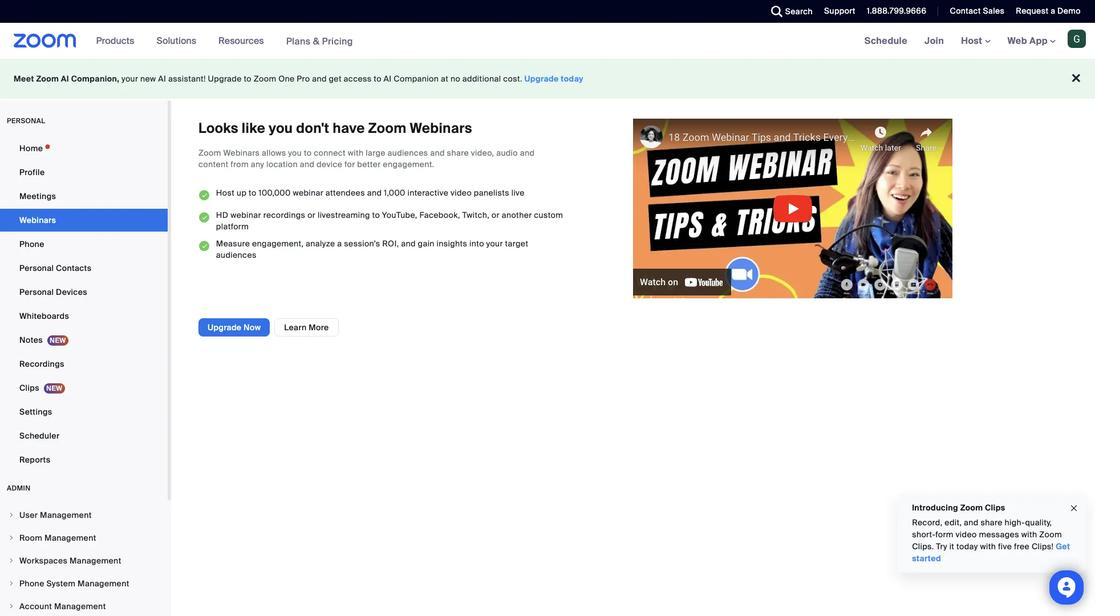 Task type: locate. For each thing, give the bounding box(es) containing it.
to left connect
[[304, 148, 312, 158]]

0 horizontal spatial your
[[122, 74, 138, 84]]

personal contacts
[[19, 263, 92, 273]]

0 vertical spatial webinars
[[410, 119, 472, 137]]

2 personal from the top
[[19, 287, 54, 297]]

to down resources dropdown button
[[244, 74, 252, 84]]

don't
[[296, 119, 329, 137]]

webinars down meetings
[[19, 215, 56, 225]]

right image inside user management menu item
[[8, 512, 15, 519]]

management for user management
[[40, 510, 92, 520]]

host left up
[[216, 188, 235, 198]]

a left demo
[[1051, 6, 1056, 16]]

1 ai from the left
[[61, 74, 69, 84]]

right image inside 'workspaces management' menu item
[[8, 557, 15, 564]]

corner success image
[[199, 187, 210, 204]]

2 or from the left
[[492, 210, 500, 220]]

management up workspaces management
[[45, 533, 96, 543]]

more
[[309, 322, 329, 333]]

and inside record, edit, and share high-quality, short-form video messages with zoom clips. try it today with five free clips!
[[964, 518, 979, 528]]

webinar up platform
[[231, 210, 261, 220]]

1 vertical spatial video
[[956, 530, 977, 540]]

youtube,
[[382, 210, 418, 220]]

and up engagement.
[[430, 148, 445, 158]]

2 vertical spatial with
[[981, 542, 996, 552]]

1 phone from the top
[[19, 239, 44, 249]]

right image left user
[[8, 512, 15, 519]]

insights
[[437, 238, 468, 249]]

and left get
[[312, 74, 327, 84]]

admin
[[7, 484, 31, 493]]

web
[[1008, 35, 1028, 47]]

ai left companion,
[[61, 74, 69, 84]]

1.888.799.9666 button
[[859, 0, 930, 23], [867, 6, 927, 16]]

1 vertical spatial right image
[[8, 603, 15, 610]]

1 horizontal spatial share
[[981, 518, 1003, 528]]

panelists
[[474, 188, 510, 198]]

host button
[[962, 35, 991, 47]]

2 horizontal spatial webinars
[[410, 119, 472, 137]]

right image
[[8, 512, 15, 519], [8, 557, 15, 564], [8, 580, 15, 587]]

support
[[825, 6, 856, 16]]

right image for room management
[[8, 535, 15, 542]]

your right into
[[487, 238, 503, 249]]

video inside record, edit, and share high-quality, short-form video messages with zoom clips. try it today with five free clips!
[[956, 530, 977, 540]]

1 horizontal spatial webinar
[[293, 188, 324, 198]]

at
[[441, 74, 449, 84]]

right image for phone system management
[[8, 580, 15, 587]]

ai left companion
[[384, 74, 392, 84]]

webinars inside personal menu menu
[[19, 215, 56, 225]]

audiences down measure
[[216, 250, 257, 260]]

or right twitch,
[[492, 210, 500, 220]]

and inside measure engagement, analyze a session's roi, and gain insights into your target audiences
[[401, 238, 416, 249]]

0 horizontal spatial or
[[308, 210, 316, 220]]

2 vertical spatial webinars
[[19, 215, 56, 225]]

recordings
[[19, 359, 64, 369]]

you up allows
[[269, 119, 293, 137]]

share up "messages"
[[981, 518, 1003, 528]]

phone inside personal menu menu
[[19, 239, 44, 249]]

webinars up from
[[223, 148, 260, 158]]

1 horizontal spatial clips
[[985, 503, 1006, 513]]

five
[[999, 542, 1012, 552]]

webinars up 'video,'
[[410, 119, 472, 137]]

0 horizontal spatial with
[[348, 148, 364, 158]]

0 horizontal spatial share
[[447, 148, 469, 158]]

to down host up to 100,000 webinar attendees and 1,000 interactive video panelists live
[[372, 210, 380, 220]]

management up account management menu item
[[78, 579, 129, 589]]

you inside 'zoom webinars allows you to connect with large audiences and share video, audio and content from any location and device for better engagement.'
[[288, 148, 302, 158]]

&
[[313, 35, 320, 47]]

location
[[266, 159, 298, 170]]

1 vertical spatial with
[[1022, 530, 1038, 540]]

right image for user management
[[8, 512, 15, 519]]

with down "messages"
[[981, 542, 996, 552]]

from
[[231, 159, 249, 170]]

today
[[561, 74, 584, 84], [957, 542, 978, 552]]

0 vertical spatial host
[[962, 35, 985, 47]]

1 vertical spatial right image
[[8, 557, 15, 564]]

3 right image from the top
[[8, 580, 15, 587]]

1 horizontal spatial audiences
[[388, 148, 428, 158]]

plans & pricing
[[286, 35, 353, 47]]

audiences inside measure engagement, analyze a session's roi, and gain insights into your target audiences
[[216, 250, 257, 260]]

video up twitch,
[[451, 188, 472, 198]]

host inside meetings navigation
[[962, 35, 985, 47]]

clips.
[[912, 542, 934, 552]]

share
[[447, 148, 469, 158], [981, 518, 1003, 528]]

get started link
[[912, 542, 1071, 564]]

companion
[[394, 74, 439, 84]]

webinars link
[[0, 209, 168, 232]]

webinar up 'recordings'
[[293, 188, 324, 198]]

1 vertical spatial a
[[337, 238, 342, 249]]

zoom right meet
[[36, 74, 59, 84]]

ai right new
[[158, 74, 166, 84]]

with up free
[[1022, 530, 1038, 540]]

management down room management menu item
[[70, 556, 121, 566]]

personal devices link
[[0, 281, 168, 304]]

started
[[912, 553, 942, 564]]

0 horizontal spatial clips
[[19, 383, 39, 393]]

1 right image from the top
[[8, 512, 15, 519]]

1 horizontal spatial video
[[956, 530, 977, 540]]

1 horizontal spatial today
[[957, 542, 978, 552]]

your left new
[[122, 74, 138, 84]]

zoom left one
[[254, 74, 276, 84]]

a right analyze
[[337, 238, 342, 249]]

1 vertical spatial personal
[[19, 287, 54, 297]]

upgrade today link
[[525, 74, 584, 84]]

quality,
[[1026, 518, 1052, 528]]

1 vertical spatial share
[[981, 518, 1003, 528]]

1 vertical spatial clips
[[985, 503, 1006, 513]]

phone system management menu item
[[0, 573, 168, 595]]

right image left room
[[8, 535, 15, 542]]

and left device
[[300, 159, 315, 170]]

or right 'recordings'
[[308, 210, 316, 220]]

0 horizontal spatial ai
[[61, 74, 69, 84]]

you up the location
[[288, 148, 302, 158]]

management
[[40, 510, 92, 520], [45, 533, 96, 543], [70, 556, 121, 566], [78, 579, 129, 589], [54, 601, 106, 612]]

short-
[[912, 530, 936, 540]]

phone for phone system management
[[19, 579, 44, 589]]

1 horizontal spatial your
[[487, 238, 503, 249]]

0 horizontal spatial host
[[216, 188, 235, 198]]

3 ai from the left
[[384, 74, 392, 84]]

0 vertical spatial share
[[447, 148, 469, 158]]

support link
[[816, 0, 859, 23], [825, 6, 856, 16]]

0 horizontal spatial webinars
[[19, 215, 56, 225]]

record, edit, and share high-quality, short-form video messages with zoom clips. try it today with five free clips!
[[912, 518, 1062, 552]]

0 vertical spatial webinar
[[293, 188, 324, 198]]

0 horizontal spatial today
[[561, 74, 584, 84]]

0 vertical spatial today
[[561, 74, 584, 84]]

notes
[[19, 335, 43, 345]]

share inside record, edit, and share high-quality, short-form video messages with zoom clips. try it today with five free clips!
[[981, 518, 1003, 528]]

1 vertical spatial audiences
[[216, 250, 257, 260]]

free
[[1014, 542, 1030, 552]]

looks
[[199, 119, 238, 137]]

phone up personal contacts
[[19, 239, 44, 249]]

engagement.
[[383, 159, 435, 170]]

audiences up engagement.
[[388, 148, 428, 158]]

additional
[[463, 74, 501, 84]]

management down phone system management menu item
[[54, 601, 106, 612]]

and right edit,
[[964, 518, 979, 528]]

video down edit,
[[956, 530, 977, 540]]

0 horizontal spatial webinar
[[231, 210, 261, 220]]

2 phone from the top
[[19, 579, 44, 589]]

1 vertical spatial your
[[487, 238, 503, 249]]

video,
[[471, 148, 494, 158]]

personal up the personal devices
[[19, 263, 54, 273]]

0 vertical spatial phone
[[19, 239, 44, 249]]

0 vertical spatial personal
[[19, 263, 54, 273]]

1 vertical spatial webinar
[[231, 210, 261, 220]]

like
[[242, 119, 265, 137]]

recordings
[[263, 210, 306, 220]]

contact
[[950, 6, 981, 16]]

0 vertical spatial with
[[348, 148, 364, 158]]

close image
[[1070, 502, 1079, 515]]

large
[[366, 148, 386, 158]]

you
[[269, 119, 293, 137], [288, 148, 302, 158]]

0 vertical spatial your
[[122, 74, 138, 84]]

meetings link
[[0, 185, 168, 208]]

room management menu item
[[0, 527, 168, 549]]

your inside meet zoom ai companion, footer
[[122, 74, 138, 84]]

1 vertical spatial phone
[[19, 579, 44, 589]]

scheduler
[[19, 431, 60, 441]]

user management
[[19, 510, 92, 520]]

webinars inside 'zoom webinars allows you to connect with large audiences and share video, audio and content from any location and device for better engagement.'
[[223, 148, 260, 158]]

management inside menu item
[[45, 533, 96, 543]]

workspaces management menu item
[[0, 550, 168, 572]]

0 vertical spatial clips
[[19, 383, 39, 393]]

products button
[[96, 23, 139, 59]]

0 horizontal spatial audiences
[[216, 250, 257, 260]]

right image left account
[[8, 603, 15, 610]]

audiences inside 'zoom webinars allows you to connect with large audiences and share video, audio and content from any location and device for better engagement.'
[[388, 148, 428, 158]]

right image left workspaces on the bottom left of page
[[8, 557, 15, 564]]

1 vertical spatial today
[[957, 542, 978, 552]]

introducing zoom clips
[[912, 503, 1006, 513]]

whiteboards
[[19, 311, 69, 321]]

clips
[[19, 383, 39, 393], [985, 503, 1006, 513]]

plans
[[286, 35, 311, 47]]

management for account management
[[54, 601, 106, 612]]

upgrade right cost.
[[525, 74, 559, 84]]

or
[[308, 210, 316, 220], [492, 210, 500, 220]]

1 horizontal spatial with
[[981, 542, 996, 552]]

right image inside account management menu item
[[8, 603, 15, 610]]

1 horizontal spatial host
[[962, 35, 985, 47]]

personal up whiteboards
[[19, 287, 54, 297]]

connect
[[314, 148, 346, 158]]

1 horizontal spatial or
[[492, 210, 500, 220]]

today inside record, edit, and share high-quality, short-form video messages with zoom clips. try it today with five free clips!
[[957, 542, 978, 552]]

phone inside menu item
[[19, 579, 44, 589]]

1 vertical spatial you
[[288, 148, 302, 158]]

clips inside personal menu menu
[[19, 383, 39, 393]]

zoom up content
[[199, 148, 221, 158]]

banner
[[0, 23, 1096, 60]]

zoom up large
[[368, 119, 407, 137]]

get
[[1056, 542, 1071, 552]]

to right up
[[249, 188, 257, 198]]

reports
[[19, 455, 50, 465]]

2 horizontal spatial ai
[[384, 74, 392, 84]]

0 vertical spatial audiences
[[388, 148, 428, 158]]

webinars
[[410, 119, 472, 137], [223, 148, 260, 158], [19, 215, 56, 225]]

personal for personal devices
[[19, 287, 54, 297]]

right image inside room management menu item
[[8, 535, 15, 542]]

management up room management
[[40, 510, 92, 520]]

2 right image from the top
[[8, 603, 15, 610]]

share left 'video,'
[[447, 148, 469, 158]]

0 vertical spatial right image
[[8, 512, 15, 519]]

clips up high- at the right bottom of page
[[985, 503, 1006, 513]]

1 right image from the top
[[8, 535, 15, 542]]

1,000
[[384, 188, 406, 198]]

room
[[19, 533, 42, 543]]

0 vertical spatial you
[[269, 119, 293, 137]]

right image inside phone system management menu item
[[8, 580, 15, 587]]

1 personal from the top
[[19, 263, 54, 273]]

user
[[19, 510, 38, 520]]

0 vertical spatial a
[[1051, 6, 1056, 16]]

banner containing products
[[0, 23, 1096, 60]]

right image
[[8, 535, 15, 542], [8, 603, 15, 610]]

share inside 'zoom webinars allows you to connect with large audiences and share video, audio and content from any location and device for better engagement.'
[[447, 148, 469, 158]]

settings
[[19, 407, 52, 417]]

schedule link
[[856, 23, 916, 59]]

devices
[[56, 287, 87, 297]]

reports link
[[0, 449, 168, 471]]

right image for account management
[[8, 603, 15, 610]]

today inside meet zoom ai companion, footer
[[561, 74, 584, 84]]

gain
[[418, 238, 435, 249]]

2 vertical spatial right image
[[8, 580, 15, 587]]

phone up account
[[19, 579, 44, 589]]

1 horizontal spatial a
[[1051, 6, 1056, 16]]

personal menu menu
[[0, 137, 168, 472]]

1 horizontal spatial ai
[[158, 74, 166, 84]]

1 vertical spatial host
[[216, 188, 235, 198]]

0 vertical spatial video
[[451, 188, 472, 198]]

right image left system
[[8, 580, 15, 587]]

account management
[[19, 601, 106, 612]]

1 vertical spatial webinars
[[223, 148, 260, 158]]

with up for
[[348, 148, 364, 158]]

audiences
[[388, 148, 428, 158], [216, 250, 257, 260]]

upgrade left now
[[208, 322, 242, 333]]

meetings navigation
[[856, 23, 1096, 60]]

allows
[[262, 148, 286, 158]]

0 horizontal spatial a
[[337, 238, 342, 249]]

custom
[[534, 210, 563, 220]]

0 vertical spatial right image
[[8, 535, 15, 542]]

sales
[[983, 6, 1005, 16]]

workspaces management
[[19, 556, 121, 566]]

it
[[950, 542, 955, 552]]

host down contact sales
[[962, 35, 985, 47]]

edit,
[[945, 518, 962, 528]]

to inside hd webinar recordings or livestreaming to youtube, facebook, twitch, or another custom platform
[[372, 210, 380, 220]]

contact sales link
[[942, 0, 1008, 23], [950, 6, 1005, 16]]

request a demo link
[[1008, 0, 1096, 23], [1016, 6, 1081, 16]]

zoom up 'clips!'
[[1040, 530, 1062, 540]]

upgrade now button
[[199, 318, 270, 337]]

and left gain
[[401, 238, 416, 249]]

settings link
[[0, 401, 168, 423]]

clips up settings at bottom left
[[19, 383, 39, 393]]

search button
[[763, 0, 816, 23]]

zoom up edit,
[[961, 503, 983, 513]]

assistant!
[[168, 74, 206, 84]]

2 right image from the top
[[8, 557, 15, 564]]

1 horizontal spatial webinars
[[223, 148, 260, 158]]

personal
[[19, 263, 54, 273], [19, 287, 54, 297]]



Task type: describe. For each thing, give the bounding box(es) containing it.
account management menu item
[[0, 596, 168, 616]]

pricing
[[322, 35, 353, 47]]

pro
[[297, 74, 310, 84]]

workspaces
[[19, 556, 68, 566]]

right image for workspaces management
[[8, 557, 15, 564]]

form
[[936, 530, 954, 540]]

personal for personal contacts
[[19, 263, 54, 273]]

access
[[344, 74, 372, 84]]

looks like you don't have zoom webinars
[[199, 119, 472, 137]]

up
[[237, 188, 247, 198]]

meet zoom ai companion, footer
[[0, 59, 1096, 99]]

1 or from the left
[[308, 210, 316, 220]]

management for room management
[[45, 533, 96, 543]]

phone for phone
[[19, 239, 44, 249]]

learn more button
[[275, 318, 339, 337]]

your inside measure engagement, analyze a session's roi, and gain insights into your target audiences
[[487, 238, 503, 249]]

contact sales
[[950, 6, 1005, 16]]

resources button
[[219, 23, 269, 59]]

get started
[[912, 542, 1071, 564]]

host for host up to 100,000 webinar attendees and 1,000 interactive video panelists live
[[216, 188, 235, 198]]

interactive
[[408, 188, 449, 198]]

and right audio
[[520, 148, 535, 158]]

products
[[96, 35, 134, 47]]

attendees
[[326, 188, 365, 198]]

personal devices
[[19, 287, 87, 297]]

management for workspaces management
[[70, 556, 121, 566]]

measure engagement, analyze a session's roi, and gain insights into your target audiences
[[216, 238, 529, 260]]

app
[[1030, 35, 1048, 47]]

facebook,
[[420, 210, 460, 220]]

product information navigation
[[88, 23, 362, 60]]

resources
[[219, 35, 264, 47]]

request a demo
[[1016, 6, 1081, 16]]

livestreaming
[[318, 210, 370, 220]]

cost.
[[503, 74, 523, 84]]

join
[[925, 35, 944, 47]]

meet
[[14, 74, 34, 84]]

session's
[[344, 238, 380, 249]]

admin menu menu
[[0, 504, 168, 616]]

request
[[1016, 6, 1049, 16]]

host for host
[[962, 35, 985, 47]]

have
[[333, 119, 365, 137]]

web app
[[1008, 35, 1048, 47]]

zoom logo image
[[14, 34, 76, 48]]

profile picture image
[[1068, 30, 1086, 48]]

new
[[140, 74, 156, 84]]

with inside 'zoom webinars allows you to connect with large audiences and share video, audio and content from any location and device for better engagement.'
[[348, 148, 364, 158]]

to right access
[[374, 74, 382, 84]]

to inside 'zoom webinars allows you to connect with large audiences and share video, audio and content from any location and device for better engagement.'
[[304, 148, 312, 158]]

meetings
[[19, 191, 56, 201]]

clips link
[[0, 377, 168, 399]]

platform
[[216, 221, 249, 232]]

messages
[[979, 530, 1020, 540]]

for
[[345, 159, 355, 170]]

twitch,
[[463, 210, 490, 220]]

zoom webinars allows you to connect with large audiences and share video, audio and content from any location and device for better engagement.
[[199, 148, 535, 170]]

scheduler link
[[0, 425, 168, 447]]

better
[[357, 159, 381, 170]]

search
[[786, 6, 813, 17]]

one
[[279, 74, 295, 84]]

zoom inside 'zoom webinars allows you to connect with large audiences and share video, audio and content from any location and device for better engagement.'
[[199, 148, 221, 158]]

phone link
[[0, 233, 168, 256]]

solutions
[[157, 35, 196, 47]]

high-
[[1005, 518, 1026, 528]]

upgrade inside button
[[208, 322, 242, 333]]

host up to 100,000 webinar attendees and 1,000 interactive video panelists live
[[216, 188, 525, 198]]

profile
[[19, 167, 45, 177]]

get
[[329, 74, 342, 84]]

device
[[317, 159, 343, 170]]

system
[[46, 579, 76, 589]]

webinar inside hd webinar recordings or livestreaming to youtube, facebook, twitch, or another custom platform
[[231, 210, 261, 220]]

1.888.799.9666
[[867, 6, 927, 16]]

home link
[[0, 137, 168, 160]]

upgrade down the "product information" navigation
[[208, 74, 242, 84]]

web app button
[[1008, 35, 1056, 47]]

zoom inside record, edit, and share high-quality, short-form video messages with zoom clips. try it today with five free clips!
[[1040, 530, 1062, 540]]

a inside measure engagement, analyze a session's roi, and gain insights into your target audiences
[[337, 238, 342, 249]]

and inside meet zoom ai companion, footer
[[312, 74, 327, 84]]

0 horizontal spatial video
[[451, 188, 472, 198]]

upgrade now
[[208, 322, 261, 333]]

phone system management
[[19, 579, 129, 589]]

audio
[[497, 148, 518, 158]]

target
[[505, 238, 529, 249]]

contacts
[[56, 263, 92, 273]]

profile link
[[0, 161, 168, 184]]

hd webinar recordings or livestreaming to youtube, facebook, twitch, or another custom platform
[[216, 210, 563, 232]]

into
[[470, 238, 484, 249]]

user management menu item
[[0, 504, 168, 526]]

join link
[[916, 23, 953, 59]]

and left 1,000
[[367, 188, 382, 198]]

2 horizontal spatial with
[[1022, 530, 1038, 540]]

2 ai from the left
[[158, 74, 166, 84]]

100,000
[[259, 188, 291, 198]]

whiteboards link
[[0, 305, 168, 328]]

learn more
[[284, 322, 329, 333]]

room management
[[19, 533, 96, 543]]

personal contacts link
[[0, 257, 168, 280]]



Task type: vqa. For each thing, say whether or not it's contained in the screenshot.
Check Box image to the bottom
no



